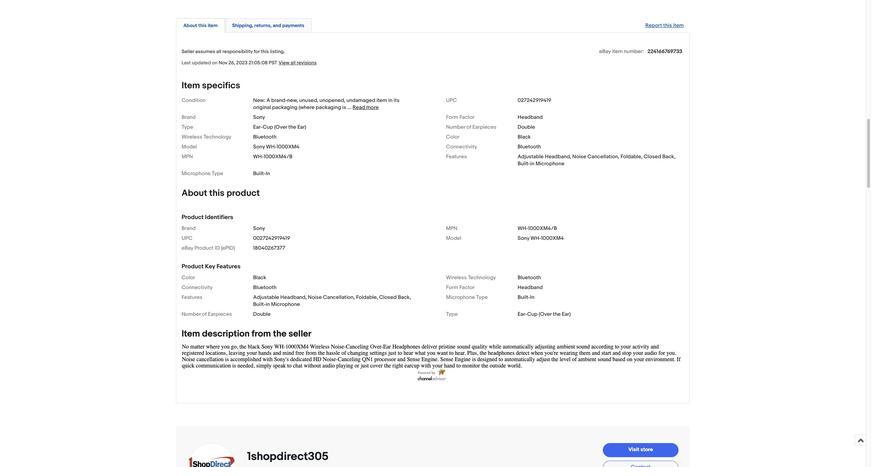 Task type: describe. For each thing, give the bounding box(es) containing it.
(where
[[299, 104, 315, 111]]

1 vertical spatial ear-
[[518, 311, 527, 318]]

1shopdirect305 link
[[247, 450, 331, 464]]

224166769733
[[648, 48, 683, 55]]

this for about this product
[[209, 188, 225, 199]]

0 vertical spatial color
[[446, 134, 460, 140]]

1 horizontal spatial adjustable
[[518, 153, 544, 160]]

2 horizontal spatial features
[[446, 153, 467, 160]]

1 vertical spatial technology
[[468, 275, 496, 281]]

report this item link
[[642, 18, 688, 32]]

item left number:
[[612, 48, 623, 55]]

this right for
[[261, 48, 269, 54]]

product for key
[[182, 263, 204, 270]]

description
[[202, 329, 250, 340]]

1 vertical spatial model
[[446, 235, 461, 242]]

read
[[353, 104, 365, 111]]

ebay product id (epid)
[[182, 245, 235, 252]]

id
[[215, 245, 220, 252]]

identifiers
[[205, 214, 233, 221]]

1 vertical spatial product
[[194, 245, 214, 252]]

0 horizontal spatial ear-cup (over the ear)
[[253, 124, 306, 130]]

1 vertical spatial back,
[[398, 294, 411, 301]]

0 horizontal spatial microphone type
[[182, 170, 223, 177]]

this for report this item
[[663, 22, 672, 29]]

1 vertical spatial microphone type
[[446, 294, 488, 301]]

about for about this product
[[182, 188, 207, 199]]

this for about this item
[[198, 22, 207, 28]]

tab list containing about this item
[[176, 17, 690, 33]]

store
[[641, 447, 653, 454]]

1 horizontal spatial 1000xm4/b
[[528, 225, 557, 232]]

0 vertical spatial closed
[[644, 153, 661, 160]]

0 horizontal spatial double
[[253, 311, 271, 318]]

0 horizontal spatial noise
[[308, 294, 322, 301]]

form factor for product key features
[[446, 284, 475, 291]]

returns,
[[254, 22, 272, 28]]

1 vertical spatial built-in
[[518, 294, 535, 301]]

specifics
[[202, 80, 240, 91]]

and
[[273, 22, 281, 28]]

is
[[342, 104, 346, 111]]

0 vertical spatial double
[[518, 124, 535, 130]]

21:05:08
[[249, 60, 268, 66]]

updated
[[192, 60, 211, 66]]

0 vertical spatial noise
[[573, 153, 586, 160]]

0 horizontal spatial adjustable headband, noise cancellation, foldable, closed back, built-in microphone
[[253, 294, 411, 308]]

1 vertical spatial in
[[530, 294, 535, 301]]

about this item button
[[183, 22, 218, 29]]

form for item specifics
[[446, 114, 458, 121]]

last updated on nov 26, 2023 21:05:08 pst view all revisions
[[182, 60, 317, 66]]

1 horizontal spatial adjustable headband, noise cancellation, foldable, closed back, built-in microphone
[[518, 153, 676, 167]]

0 horizontal spatial ear)
[[297, 124, 306, 130]]

1 vertical spatial number of earpieces
[[182, 311, 232, 318]]

0 horizontal spatial 1000xm4
[[277, 143, 300, 150]]

0 vertical spatial back,
[[663, 153, 676, 160]]

listing.
[[270, 48, 285, 54]]

item specifics
[[182, 80, 240, 91]]

last
[[182, 60, 191, 66]]

revisions
[[297, 60, 317, 66]]

0 horizontal spatial the
[[273, 329, 287, 340]]

1 horizontal spatial (over
[[539, 311, 552, 318]]

product
[[227, 188, 260, 199]]

seller
[[182, 48, 194, 54]]

factor for product key features
[[460, 284, 475, 291]]

product identifiers
[[182, 214, 233, 221]]

0 horizontal spatial wh-1000xm4/b
[[253, 153, 293, 160]]

nov
[[219, 60, 227, 66]]

product key features
[[182, 263, 241, 270]]

ebay for ebay product id (epid)
[[182, 245, 193, 252]]

027242919419
[[518, 97, 551, 104]]

original
[[253, 104, 271, 111]]

1 horizontal spatial all
[[291, 60, 296, 66]]

1 horizontal spatial wireless technology
[[446, 275, 496, 281]]

ebay for ebay item number: 224166769733
[[599, 48, 611, 55]]

1 vertical spatial cancellation,
[[323, 294, 355, 301]]

0 vertical spatial mpn
[[182, 153, 193, 160]]

1 vertical spatial number
[[182, 311, 201, 318]]

seller assumes all responsibility for this listing.
[[182, 48, 285, 54]]

seller
[[289, 329, 312, 340]]

item inside new: a brand-new, unused, unopened, undamaged item in its original packaging (where packaging is ...
[[377, 97, 387, 104]]

upc for 027242919419
[[446, 97, 457, 104]]

shipping, returns, and payments
[[232, 22, 304, 28]]

1 vertical spatial sony wh-1000xm4
[[518, 235, 564, 242]]

0 horizontal spatial model
[[182, 143, 197, 150]]

1 vertical spatial ear-cup (over the ear)
[[518, 311, 571, 318]]

report this item
[[646, 22, 684, 29]]

0 horizontal spatial connectivity
[[182, 284, 213, 291]]

0 horizontal spatial headband,
[[280, 294, 307, 301]]

1 vertical spatial the
[[553, 311, 561, 318]]

brand for mpn
[[182, 225, 196, 232]]

on
[[212, 60, 218, 66]]

0 horizontal spatial built-in
[[253, 170, 270, 177]]

0027242919419
[[253, 235, 290, 242]]

form factor for item specifics
[[446, 114, 475, 121]]

2 packaging from the left
[[316, 104, 341, 111]]

1 vertical spatial ear)
[[562, 311, 571, 318]]

view all revisions link
[[277, 59, 317, 66]]

1 vertical spatial adjustable
[[253, 294, 279, 301]]

new: a brand-new, unused, unopened, undamaged item in its original packaging (where packaging is ...
[[253, 97, 400, 111]]

0 horizontal spatial wireless technology
[[182, 134, 232, 140]]

0 vertical spatial number of earpieces
[[446, 124, 497, 130]]

0 horizontal spatial closed
[[379, 294, 397, 301]]

1 horizontal spatial features
[[217, 263, 241, 270]]

0 vertical spatial cup
[[263, 124, 273, 130]]

item for item specifics
[[182, 80, 200, 91]]

1 horizontal spatial cup
[[527, 311, 538, 318]]

1 horizontal spatial of
[[467, 124, 471, 130]]

1 horizontal spatial cancellation,
[[588, 153, 620, 160]]

1 vertical spatial foldable,
[[356, 294, 378, 301]]

26,
[[229, 60, 235, 66]]

about this item
[[183, 22, 218, 28]]

key
[[205, 263, 215, 270]]

item description from the seller
[[182, 329, 312, 340]]

for
[[254, 48, 260, 54]]

product for identifiers
[[182, 214, 204, 221]]

0 vertical spatial the
[[288, 124, 296, 130]]

0 horizontal spatial (over
[[274, 124, 287, 130]]

1 vertical spatial mpn
[[446, 225, 458, 232]]

0 vertical spatial headband,
[[545, 153, 571, 160]]

new,
[[287, 97, 298, 104]]



Task type: locate. For each thing, give the bounding box(es) containing it.
about
[[183, 22, 197, 28], [182, 188, 207, 199]]

item up condition
[[182, 80, 200, 91]]

1 horizontal spatial in
[[388, 97, 393, 104]]

wireless
[[182, 134, 202, 140], [446, 275, 467, 281]]

1 horizontal spatial closed
[[644, 153, 661, 160]]

1 vertical spatial headband,
[[280, 294, 307, 301]]

number of earpieces
[[446, 124, 497, 130], [182, 311, 232, 318]]

form factor
[[446, 114, 475, 121], [446, 284, 475, 291]]

1 vertical spatial black
[[253, 275, 266, 281]]

1 vertical spatial factor
[[460, 284, 475, 291]]

1 headband from the top
[[518, 114, 543, 121]]

about inside button
[[183, 22, 197, 28]]

number:
[[624, 48, 644, 55]]

brand down condition
[[182, 114, 196, 121]]

0 horizontal spatial mpn
[[182, 153, 193, 160]]

0 vertical spatial 1000xm4
[[277, 143, 300, 150]]

ebay left number:
[[599, 48, 611, 55]]

1 horizontal spatial the
[[288, 124, 296, 130]]

0 vertical spatial earpieces
[[473, 124, 497, 130]]

product
[[182, 214, 204, 221], [194, 245, 214, 252], [182, 263, 204, 270]]

1 horizontal spatial wh-1000xm4/b
[[518, 225, 557, 232]]

built-
[[518, 160, 530, 167], [253, 170, 266, 177], [518, 294, 530, 301], [253, 301, 266, 308]]

item up assumes
[[208, 22, 218, 28]]

from
[[252, 329, 271, 340]]

payments
[[282, 22, 304, 28]]

1 vertical spatial item
[[182, 329, 200, 340]]

in
[[388, 97, 393, 104], [530, 160, 535, 167], [266, 301, 270, 308]]

0 horizontal spatial cup
[[263, 124, 273, 130]]

2023
[[236, 60, 248, 66]]

this
[[663, 22, 672, 29], [198, 22, 207, 28], [261, 48, 269, 54], [209, 188, 225, 199]]

mpn
[[182, 153, 193, 160], [446, 225, 458, 232]]

0 vertical spatial about
[[183, 22, 197, 28]]

1shopdirect305
[[247, 450, 329, 464]]

color
[[446, 134, 460, 140], [182, 275, 195, 281]]

item inside report this item link
[[673, 22, 684, 29]]

product left key
[[182, 263, 204, 270]]

0 vertical spatial of
[[467, 124, 471, 130]]

foldable,
[[621, 153, 643, 160], [356, 294, 378, 301]]

cancellation,
[[588, 153, 620, 160], [323, 294, 355, 301]]

adjustable headband, noise cancellation, foldable, closed back, built-in microphone
[[518, 153, 676, 167], [253, 294, 411, 308]]

0 vertical spatial ear)
[[297, 124, 306, 130]]

microphone type
[[182, 170, 223, 177], [446, 294, 488, 301]]

double down 027242919419
[[518, 124, 535, 130]]

wh-1000xm4/b
[[253, 153, 293, 160], [518, 225, 557, 232]]

1 horizontal spatial noise
[[573, 153, 586, 160]]

0 vertical spatial technology
[[204, 134, 232, 140]]

sony
[[253, 114, 265, 121], [253, 143, 265, 150], [253, 225, 265, 232], [518, 235, 530, 242]]

shipping, returns, and payments button
[[232, 22, 304, 29]]

brand down product identifiers
[[182, 225, 196, 232]]

tab list
[[176, 17, 690, 33]]

about up product identifiers
[[182, 188, 207, 199]]

ebay item number: 224166769733
[[599, 48, 683, 55]]

0 horizontal spatial earpieces
[[208, 311, 232, 318]]

2 item from the top
[[182, 329, 200, 340]]

1 horizontal spatial 1000xm4
[[541, 235, 564, 242]]

packaging down brand- at the top left
[[272, 104, 298, 111]]

about up seller
[[183, 22, 197, 28]]

brand for form factor
[[182, 114, 196, 121]]

0 vertical spatial (over
[[274, 124, 287, 130]]

this up assumes
[[198, 22, 207, 28]]

undamaged
[[347, 97, 375, 104]]

0 horizontal spatial cancellation,
[[323, 294, 355, 301]]

1 horizontal spatial microphone type
[[446, 294, 488, 301]]

0 vertical spatial wireless
[[182, 134, 202, 140]]

0 horizontal spatial 1000xm4/b
[[264, 153, 293, 160]]

report
[[646, 22, 662, 29]]

1 vertical spatial earpieces
[[208, 311, 232, 318]]

about for about this item
[[183, 22, 197, 28]]

the
[[288, 124, 296, 130], [553, 311, 561, 318], [273, 329, 287, 340]]

features
[[446, 153, 467, 160], [217, 263, 241, 270], [182, 294, 202, 301]]

0 vertical spatial item
[[182, 80, 200, 91]]

pst
[[269, 60, 277, 66]]

1 horizontal spatial wireless
[[446, 275, 467, 281]]

1 horizontal spatial double
[[518, 124, 535, 130]]

0 vertical spatial wireless technology
[[182, 134, 232, 140]]

packaging down "unopened,"
[[316, 104, 341, 111]]

a
[[267, 97, 270, 104]]

in inside new: a brand-new, unused, unopened, undamaged item in its original packaging (where packaging is ...
[[388, 97, 393, 104]]

closed
[[644, 153, 661, 160], [379, 294, 397, 301]]

read more button
[[353, 104, 379, 111]]

0 horizontal spatial adjustable
[[253, 294, 279, 301]]

its
[[394, 97, 400, 104]]

18040267377
[[253, 245, 285, 252]]

back,
[[663, 153, 676, 160], [398, 294, 411, 301]]

0 horizontal spatial of
[[202, 311, 207, 318]]

1000xm4
[[277, 143, 300, 150], [541, 235, 564, 242]]

item
[[673, 22, 684, 29], [208, 22, 218, 28], [612, 48, 623, 55], [377, 97, 387, 104]]

1 horizontal spatial number of earpieces
[[446, 124, 497, 130]]

1 horizontal spatial ear)
[[562, 311, 571, 318]]

0 vertical spatial all
[[216, 48, 221, 54]]

0 horizontal spatial ebay
[[182, 245, 193, 252]]

wh-
[[266, 143, 277, 150], [253, 153, 264, 160], [518, 225, 528, 232], [531, 235, 541, 242]]

2 headband from the top
[[518, 284, 543, 291]]

0 horizontal spatial color
[[182, 275, 195, 281]]

0 horizontal spatial black
[[253, 275, 266, 281]]

view
[[279, 60, 290, 66]]

0 horizontal spatial in
[[266, 301, 270, 308]]

1 vertical spatial features
[[217, 263, 241, 270]]

0 vertical spatial factor
[[460, 114, 475, 121]]

packaging
[[272, 104, 298, 111], [316, 104, 341, 111]]

visit
[[629, 447, 640, 454]]

item left description at the bottom left of the page
[[182, 329, 200, 340]]

ebay left id
[[182, 245, 193, 252]]

1 vertical spatial upc
[[182, 235, 193, 242]]

1 horizontal spatial black
[[518, 134, 531, 140]]

2 brand from the top
[[182, 225, 196, 232]]

0 vertical spatial sony wh-1000xm4
[[253, 143, 300, 150]]

product left identifiers
[[182, 214, 204, 221]]

visit store link
[[603, 444, 679, 458]]

1 horizontal spatial connectivity
[[446, 143, 477, 150]]

0 horizontal spatial ear-
[[253, 124, 263, 130]]

2 form from the top
[[446, 284, 458, 291]]

upc for 0027242919419
[[182, 235, 193, 242]]

0 vertical spatial connectivity
[[446, 143, 477, 150]]

unopened,
[[320, 97, 345, 104]]

0 vertical spatial foldable,
[[621, 153, 643, 160]]

headband for item specifics
[[518, 114, 543, 121]]

brand
[[182, 114, 196, 121], [182, 225, 196, 232]]

2 horizontal spatial in
[[530, 160, 535, 167]]

(epid)
[[221, 245, 235, 252]]

item for item description from the seller
[[182, 329, 200, 340]]

item
[[182, 80, 200, 91], [182, 329, 200, 340]]

1 form factor from the top
[[446, 114, 475, 121]]

technology
[[204, 134, 232, 140], [468, 275, 496, 281]]

1 horizontal spatial number
[[446, 124, 465, 130]]

this up identifiers
[[209, 188, 225, 199]]

this right report on the top right of page
[[663, 22, 672, 29]]

double
[[518, 124, 535, 130], [253, 311, 271, 318]]

factor
[[460, 114, 475, 121], [460, 284, 475, 291]]

double up from
[[253, 311, 271, 318]]

item right report on the top right of page
[[673, 22, 684, 29]]

in
[[266, 170, 270, 177], [530, 294, 535, 301]]

factor for item specifics
[[460, 114, 475, 121]]

1 horizontal spatial color
[[446, 134, 460, 140]]

1 vertical spatial in
[[530, 160, 535, 167]]

wireless technology
[[182, 134, 232, 140], [446, 275, 496, 281]]

bluetooth
[[253, 134, 277, 140], [518, 143, 541, 150], [518, 275, 541, 281], [253, 284, 277, 291]]

1 horizontal spatial ebay
[[599, 48, 611, 55]]

0 horizontal spatial in
[[266, 170, 270, 177]]

2 factor from the top
[[460, 284, 475, 291]]

2 form factor from the top
[[446, 284, 475, 291]]

0 horizontal spatial sony wh-1000xm4
[[253, 143, 300, 150]]

1 vertical spatial cup
[[527, 311, 538, 318]]

item inside about this item button
[[208, 22, 218, 28]]

earpieces
[[473, 124, 497, 130], [208, 311, 232, 318]]

0 vertical spatial form factor
[[446, 114, 475, 121]]

ebay
[[599, 48, 611, 55], [182, 245, 193, 252]]

number
[[446, 124, 465, 130], [182, 311, 201, 318]]

0 horizontal spatial all
[[216, 48, 221, 54]]

1 vertical spatial 1000xm4
[[541, 235, 564, 242]]

0 vertical spatial adjustable headband, noise cancellation, foldable, closed back, built-in microphone
[[518, 153, 676, 167]]

all right view
[[291, 60, 296, 66]]

1 factor from the top
[[460, 114, 475, 121]]

0 horizontal spatial upc
[[182, 235, 193, 242]]

read more
[[353, 104, 379, 111]]

brand-
[[271, 97, 287, 104]]

1 item from the top
[[182, 80, 200, 91]]

1 vertical spatial wireless
[[446, 275, 467, 281]]

item up more
[[377, 97, 387, 104]]

2 vertical spatial features
[[182, 294, 202, 301]]

1 horizontal spatial back,
[[663, 153, 676, 160]]

0 vertical spatial in
[[266, 170, 270, 177]]

1 horizontal spatial model
[[446, 235, 461, 242]]

shipping,
[[232, 22, 253, 28]]

1 brand from the top
[[182, 114, 196, 121]]

0 vertical spatial cancellation,
[[588, 153, 620, 160]]

condition
[[182, 97, 206, 104]]

responsibility
[[223, 48, 253, 54]]

0 horizontal spatial number
[[182, 311, 201, 318]]

1 form from the top
[[446, 114, 458, 121]]

1 horizontal spatial foldable,
[[621, 153, 643, 160]]

1 horizontal spatial earpieces
[[473, 124, 497, 130]]

0 vertical spatial ear-
[[253, 124, 263, 130]]

this inside button
[[198, 22, 207, 28]]

about this product
[[182, 188, 260, 199]]

1 vertical spatial color
[[182, 275, 195, 281]]

1 vertical spatial form factor
[[446, 284, 475, 291]]

1 vertical spatial closed
[[379, 294, 397, 301]]

1 horizontal spatial upc
[[446, 97, 457, 104]]

microphone
[[536, 160, 565, 167], [182, 170, 211, 177], [446, 294, 475, 301], [271, 301, 300, 308]]

assumes
[[195, 48, 215, 54]]

0 vertical spatial headband
[[518, 114, 543, 121]]

all up the on
[[216, 48, 221, 54]]

unused,
[[299, 97, 318, 104]]

adjustable
[[518, 153, 544, 160], [253, 294, 279, 301]]

headband for product key features
[[518, 284, 543, 291]]

product left id
[[194, 245, 214, 252]]

0 vertical spatial black
[[518, 134, 531, 140]]

1 vertical spatial all
[[291, 60, 296, 66]]

...
[[348, 104, 351, 111]]

1000xm4/b
[[264, 153, 293, 160], [528, 225, 557, 232]]

more
[[366, 104, 379, 111]]

form for product key features
[[446, 284, 458, 291]]

sony wh-1000xm4
[[253, 143, 300, 150], [518, 235, 564, 242]]

new:
[[253, 97, 265, 104]]

type
[[182, 124, 193, 130], [212, 170, 223, 177], [476, 294, 488, 301], [446, 311, 458, 318]]

all
[[216, 48, 221, 54], [291, 60, 296, 66]]

1 vertical spatial connectivity
[[182, 284, 213, 291]]

visit store
[[629, 447, 653, 454]]

0 vertical spatial in
[[388, 97, 393, 104]]

1 packaging from the left
[[272, 104, 298, 111]]



Task type: vqa. For each thing, say whether or not it's contained in the screenshot.


